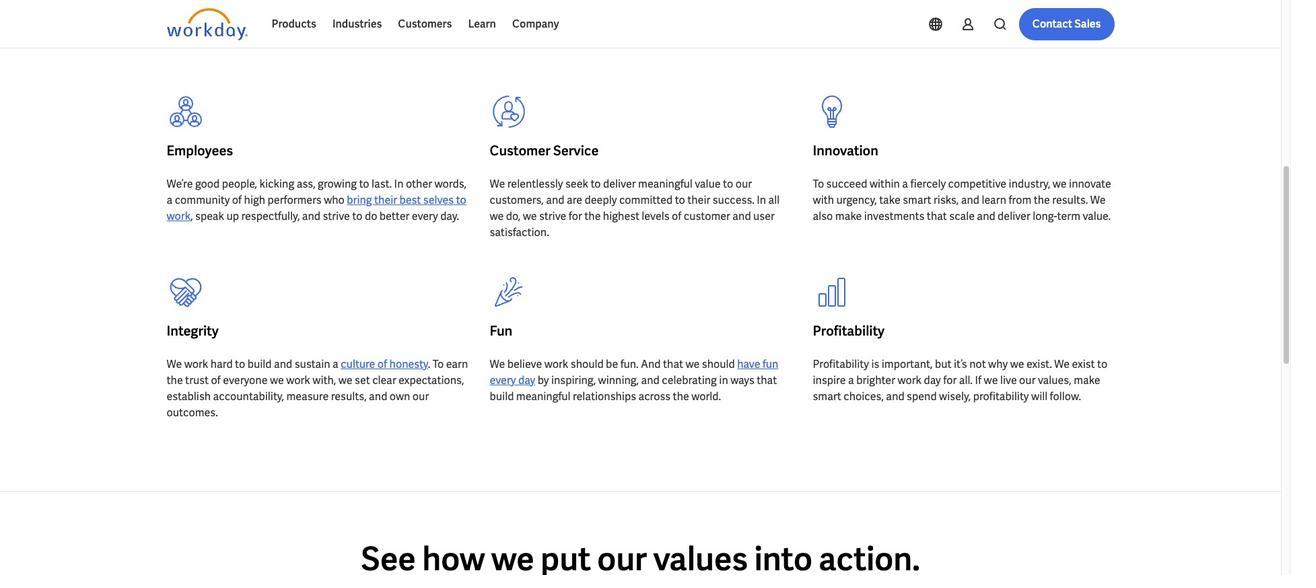 Task type: locate. For each thing, give the bounding box(es) containing it.
to right the exist
[[1098, 358, 1108, 372]]

build inside by inspiring, winning, and celebrating in ways that build meaningful relationships across the world.
[[490, 390, 514, 404]]

1 vertical spatial meaningful
[[516, 390, 571, 404]]

of inside we relentlessly seek to deliver meaningful value to our customers, and are deeply committed to their success. in all we do, we strive for the highest levels of customer and user satisfaction.
[[672, 209, 682, 224]]

0 vertical spatial that
[[927, 209, 947, 224]]

important,
[[882, 358, 933, 372]]

0 vertical spatial to
[[813, 177, 824, 191]]

build
[[248, 358, 272, 372], [490, 390, 514, 404]]

meaningful inside we relentlessly seek to deliver meaningful value to our customers, and are deeply committed to their success. in all we do, we strive for the highest levels of customer and user satisfaction.
[[638, 177, 693, 191]]

deliver down from
[[998, 209, 1031, 224]]

we up establish
[[167, 358, 182, 372]]

that for by inspiring, winning, and celebrating in ways that build meaningful relationships across the world.
[[757, 374, 777, 388]]

make down the exist
[[1074, 374, 1101, 388]]

0 vertical spatial profitability
[[813, 323, 885, 340]]

believe
[[508, 358, 542, 372]]

work inside '. to earn the trust of everyone we work with, we set clear expectations, establish accountability, measure results, and own our outcomes.'
[[286, 374, 310, 388]]

that
[[927, 209, 947, 224], [663, 358, 684, 372], [757, 374, 777, 388]]

we right do,
[[523, 209, 537, 224]]

innovation
[[813, 142, 879, 160]]

trust
[[185, 374, 209, 388]]

to up with
[[813, 177, 824, 191]]

clear
[[372, 374, 396, 388]]

for left all.
[[944, 374, 957, 388]]

and down clear in the bottom left of the page
[[369, 390, 387, 404]]

ways
[[731, 374, 755, 388]]

a inside we're good people, kicking ass, growing to last. in other words, a community of high performers who
[[167, 193, 173, 207]]

smart inside to succeed within a fiercely competitive industry, we innovate with urgency, take smart risks, and learn from the results. we also make investments that scale and deliver long-term value.
[[903, 193, 932, 207]]

our right live
[[1020, 374, 1036, 388]]

1 should from the left
[[571, 358, 604, 372]]

day up spend
[[924, 374, 941, 388]]

1 horizontal spatial meaningful
[[638, 177, 693, 191]]

1 horizontal spatial their
[[688, 193, 711, 207]]

the up long-
[[1034, 193, 1050, 207]]

in right the last.
[[394, 177, 404, 191]]

competitive
[[949, 177, 1007, 191]]

results,
[[331, 390, 367, 404]]

relationships
[[573, 390, 636, 404]]

we up results.
[[1053, 177, 1067, 191]]

should up in
[[702, 358, 735, 372]]

seek
[[566, 177, 589, 191]]

work down important,
[[898, 374, 922, 388]]

1 vertical spatial build
[[490, 390, 514, 404]]

profitability
[[973, 390, 1029, 404]]

to up bring
[[359, 177, 369, 191]]

0 vertical spatial meaningful
[[638, 177, 693, 191]]

follow.
[[1050, 390, 1081, 404]]

hard
[[211, 358, 233, 372]]

1 horizontal spatial in
[[757, 193, 766, 207]]

we for we relentlessly seek to deliver meaningful value to our customers, and are deeply committed to their success. in all we do, we strive for the highest levels of customer and user satisfaction.
[[490, 177, 505, 191]]

our up success.
[[736, 177, 752, 191]]

the down deeply on the left top
[[585, 209, 601, 224]]

their inside we relentlessly seek to deliver meaningful value to our customers, and are deeply committed to their success. in all we do, we strive for the highest levels of customer and user satisfaction.
[[688, 193, 711, 207]]

and down performers
[[302, 209, 321, 224]]

smart down inspire
[[813, 390, 842, 404]]

work down we work hard to build and sustain a culture of honesty
[[286, 374, 310, 388]]

build down believe
[[490, 390, 514, 404]]

we left believe
[[490, 358, 505, 372]]

profitability inside profitability is important, but it's not why we exist. we exist to inspire a brighter work day for all. if we live our values, make smart choices, and spend wisely, profitability will follow.
[[813, 358, 869, 372]]

should
[[571, 358, 604, 372], [702, 358, 735, 372]]

meaningful inside by inspiring, winning, and celebrating in ways that build meaningful relationships across the world.
[[516, 390, 571, 404]]

1 vertical spatial our
[[1020, 374, 1036, 388]]

of right levels at the top of the page
[[672, 209, 682, 224]]

company button
[[504, 8, 567, 40]]

2 should from the left
[[702, 358, 735, 372]]

ass,
[[297, 177, 316, 191]]

2 profitability from the top
[[813, 358, 869, 372]]

every down believe
[[490, 374, 516, 388]]

and down and
[[641, 374, 660, 388]]

that right and
[[663, 358, 684, 372]]

make inside profitability is important, but it's not why we exist. we exist to inspire a brighter work day for all. if we live our values, make smart choices, and spend wisely, profitability will follow.
[[1074, 374, 1101, 388]]

1 horizontal spatial smart
[[903, 193, 932, 207]]

0 vertical spatial in
[[394, 177, 404, 191]]

and down brighter on the right bottom of the page
[[886, 390, 905, 404]]

that for we believe work should be fun. and that we should
[[663, 358, 684, 372]]

of down hard
[[211, 374, 221, 388]]

best
[[400, 193, 421, 207]]

work inside profitability is important, but it's not why we exist. we exist to inspire a brighter work day for all. if we live our values, make smart choices, and spend wisely, profitability will follow.
[[898, 374, 922, 388]]

in inside we're good people, kicking ass, growing to last. in other words, a community of high performers who
[[394, 177, 404, 191]]

innovate
[[1069, 177, 1112, 191]]

we inside we relentlessly seek to deliver meaningful value to our customers, and are deeply committed to their success. in all we do, we strive for the highest levels of customer and user satisfaction.
[[490, 177, 505, 191]]

fun.
[[621, 358, 639, 372]]

profitability
[[813, 323, 885, 340], [813, 358, 869, 372]]

the down celebrating
[[673, 390, 689, 404]]

work
[[167, 209, 191, 224], [184, 358, 208, 372], [545, 358, 569, 372], [286, 374, 310, 388], [898, 374, 922, 388]]

to left do
[[352, 209, 363, 224]]

bring
[[347, 193, 372, 207]]

strive down relentlessly
[[539, 209, 567, 224]]

0 horizontal spatial that
[[663, 358, 684, 372]]

day down believe
[[518, 374, 535, 388]]

strive down who
[[323, 209, 350, 224]]

1 horizontal spatial deliver
[[998, 209, 1031, 224]]

establish
[[167, 390, 211, 404]]

0 horizontal spatial to
[[433, 358, 444, 372]]

1 horizontal spatial strive
[[539, 209, 567, 224]]

bring their best selves to work link
[[167, 193, 466, 224]]

kicking
[[260, 177, 294, 191]]

their up 'customer'
[[688, 193, 711, 207]]

their down the last.
[[374, 193, 397, 207]]

make
[[836, 209, 862, 224], [1074, 374, 1101, 388]]

profitability up the is
[[813, 323, 885, 340]]

the inside to succeed within a fiercely competitive industry, we innovate with urgency, take smart risks, and learn from the results. we also make investments that scale and deliver long-term value.
[[1034, 193, 1050, 207]]

illustration of scooter workday people with soccer ball image
[[490, 0, 1115, 39]]

1 horizontal spatial build
[[490, 390, 514, 404]]

work down community
[[167, 209, 191, 224]]

results.
[[1053, 193, 1088, 207]]

succeed
[[827, 177, 868, 191]]

smart
[[903, 193, 932, 207], [813, 390, 842, 404]]

company
[[512, 17, 559, 31]]

we for we believe work should be fun. and that we should
[[490, 358, 505, 372]]

0 horizontal spatial meaningful
[[516, 390, 571, 404]]

0 vertical spatial deliver
[[603, 177, 636, 191]]

1 profitability from the top
[[813, 323, 885, 340]]

1 horizontal spatial to
[[813, 177, 824, 191]]

integrity
[[167, 323, 219, 340]]

a down the 'we're'
[[167, 193, 173, 207]]

and left sustain
[[274, 358, 292, 372]]

every down selves
[[412, 209, 438, 224]]

customer
[[684, 209, 731, 224]]

1 vertical spatial profitability
[[813, 358, 869, 372]]

1 vertical spatial in
[[757, 193, 766, 207]]

take
[[880, 193, 901, 207]]

are
[[567, 193, 583, 207]]

0 vertical spatial smart
[[903, 193, 932, 207]]

and down success.
[[733, 209, 751, 224]]

a up choices,
[[848, 374, 854, 388]]

be
[[606, 358, 618, 372]]

other
[[406, 177, 432, 191]]

1 vertical spatial every
[[490, 374, 516, 388]]

in
[[719, 374, 728, 388]]

1 vertical spatial make
[[1074, 374, 1101, 388]]

and inside '. to earn the trust of everyone we work with, we set clear expectations, establish accountability, measure results, and own our outcomes.'
[[369, 390, 387, 404]]

a right within
[[903, 177, 908, 191]]

that down risks,
[[927, 209, 947, 224]]

2 vertical spatial that
[[757, 374, 777, 388]]

culture
[[341, 358, 375, 372]]

deliver
[[603, 177, 636, 191], [998, 209, 1031, 224]]

learn
[[468, 17, 496, 31]]

0 horizontal spatial strive
[[323, 209, 350, 224]]

meaningful down by
[[516, 390, 571, 404]]

people,
[[222, 177, 257, 191]]

1 vertical spatial deliver
[[998, 209, 1031, 224]]

user
[[754, 209, 775, 224]]

have fun every day
[[490, 358, 779, 388]]

customers button
[[390, 8, 460, 40]]

2 their from the left
[[688, 193, 711, 207]]

honesty
[[390, 358, 428, 372]]

do
[[365, 209, 377, 224]]

that inside by inspiring, winning, and celebrating in ways that build meaningful relationships across the world.
[[757, 374, 777, 388]]

that down fun
[[757, 374, 777, 388]]

and
[[641, 358, 661, 372]]

every inside have fun every day
[[490, 374, 516, 388]]

our down expectations,
[[413, 390, 429, 404]]

values,
[[1038, 374, 1072, 388]]

we up customers,
[[490, 177, 505, 191]]

0 horizontal spatial day
[[518, 374, 535, 388]]

in
[[394, 177, 404, 191], [757, 193, 766, 207]]

accountability,
[[213, 390, 284, 404]]

we
[[490, 177, 505, 191], [1091, 193, 1106, 207], [167, 358, 182, 372], [490, 358, 505, 372], [1055, 358, 1070, 372]]

2 day from the left
[[924, 374, 941, 388]]

0 horizontal spatial for
[[569, 209, 582, 224]]

0 horizontal spatial in
[[394, 177, 404, 191]]

own
[[390, 390, 410, 404]]

1 their from the left
[[374, 193, 397, 207]]

the up establish
[[167, 374, 183, 388]]

of down people,
[[232, 193, 242, 207]]

speak
[[195, 209, 224, 224]]

industries button
[[324, 8, 390, 40]]

profitability up inspire
[[813, 358, 869, 372]]

levels
[[642, 209, 670, 224]]

0 horizontal spatial their
[[374, 193, 397, 207]]

to down words,
[[456, 193, 466, 207]]

to up success.
[[723, 177, 733, 191]]

industry,
[[1009, 177, 1051, 191]]

0 horizontal spatial smart
[[813, 390, 842, 404]]

1 horizontal spatial for
[[944, 374, 957, 388]]

to right .
[[433, 358, 444, 372]]

2 horizontal spatial that
[[927, 209, 947, 224]]

make down urgency,
[[836, 209, 862, 224]]

1 horizontal spatial our
[[736, 177, 752, 191]]

0 horizontal spatial should
[[571, 358, 604, 372]]

deliver up deeply on the left top
[[603, 177, 636, 191]]

0 horizontal spatial our
[[413, 390, 429, 404]]

employees
[[167, 142, 233, 160]]

1 vertical spatial for
[[944, 374, 957, 388]]

community
[[175, 193, 230, 207]]

have
[[737, 358, 761, 372]]

their inside bring their best selves to work
[[374, 193, 397, 207]]

0 vertical spatial make
[[836, 209, 862, 224]]

scale
[[950, 209, 975, 224]]

build up everyone
[[248, 358, 272, 372]]

1 vertical spatial to
[[433, 358, 444, 372]]

1 vertical spatial smart
[[813, 390, 842, 404]]

we inside to succeed within a fiercely competitive industry, we innovate with urgency, take smart risks, and learn from the results. we also make investments that scale and deliver long-term value.
[[1053, 177, 1067, 191]]

we up the values,
[[1055, 358, 1070, 372]]

0 horizontal spatial make
[[836, 209, 862, 224]]

we inside profitability is important, but it's not why we exist. we exist to inspire a brighter work day for all. if we live our values, make smart choices, and spend wisely, profitability will follow.
[[1055, 358, 1070, 372]]

0 horizontal spatial build
[[248, 358, 272, 372]]

1 horizontal spatial that
[[757, 374, 777, 388]]

risks,
[[934, 193, 959, 207]]

2 vertical spatial our
[[413, 390, 429, 404]]

0 horizontal spatial deliver
[[603, 177, 636, 191]]

meaningful up committed at the top of page
[[638, 177, 693, 191]]

1 horizontal spatial every
[[490, 374, 516, 388]]

0 vertical spatial build
[[248, 358, 272, 372]]

by inspiring, winning, and celebrating in ways that build meaningful relationships across the world.
[[490, 374, 777, 404]]

1 day from the left
[[518, 374, 535, 388]]

set
[[355, 374, 370, 388]]

1 horizontal spatial should
[[702, 358, 735, 372]]

exist.
[[1027, 358, 1052, 372]]

2 horizontal spatial our
[[1020, 374, 1036, 388]]

their
[[374, 193, 397, 207], [688, 193, 711, 207]]

0 vertical spatial our
[[736, 177, 752, 191]]

,
[[191, 209, 193, 224]]

in left 'all'
[[757, 193, 766, 207]]

for down are
[[569, 209, 582, 224]]

that inside to succeed within a fiercely competitive industry, we innovate with urgency, take smart risks, and learn from the results. we also make investments that scale and deliver long-term value.
[[927, 209, 947, 224]]

1 horizontal spatial make
[[1074, 374, 1101, 388]]

within
[[870, 177, 900, 191]]

strive
[[323, 209, 350, 224], [539, 209, 567, 224]]

success.
[[713, 193, 755, 207]]

of up clear in the bottom left of the page
[[378, 358, 387, 372]]

we up value. on the right top of page
[[1091, 193, 1106, 207]]

to
[[813, 177, 824, 191], [433, 358, 444, 372]]

we down we work hard to build and sustain a culture of honesty
[[270, 374, 284, 388]]

should up the inspiring,
[[571, 358, 604, 372]]

0 vertical spatial for
[[569, 209, 582, 224]]

a inside to succeed within a fiercely competitive industry, we innovate with urgency, take smart risks, and learn from the results. we also make investments that scale and deliver long-term value.
[[903, 177, 908, 191]]

1 horizontal spatial day
[[924, 374, 941, 388]]

0 horizontal spatial every
[[412, 209, 438, 224]]

1 vertical spatial that
[[663, 358, 684, 372]]

2 strive from the left
[[539, 209, 567, 224]]

smart down fiercely
[[903, 193, 932, 207]]

meaningful
[[638, 177, 693, 191], [516, 390, 571, 404]]

wisely,
[[939, 390, 971, 404]]



Task type: vqa. For each thing, say whether or not it's contained in the screenshot.
PRODUCTS DROPDOWN BUTTON
yes



Task type: describe. For each thing, give the bounding box(es) containing it.
work inside bring their best selves to work
[[167, 209, 191, 224]]

we for we work hard to build and sustain a culture of honesty
[[167, 358, 182, 372]]

value
[[695, 177, 721, 191]]

respectfully,
[[241, 209, 300, 224]]

we're
[[167, 177, 193, 191]]

it's
[[954, 358, 967, 372]]

work up trust
[[184, 358, 208, 372]]

profitability for profitability
[[813, 323, 885, 340]]

is
[[872, 358, 880, 372]]

and inside profitability is important, but it's not why we exist. we exist to inspire a brighter work day for all. if we live our values, make smart choices, and spend wisely, profitability will follow.
[[886, 390, 905, 404]]

and down learn on the right top of the page
[[977, 209, 996, 224]]

we're good people, kicking ass, growing to last. in other words, a community of high performers who
[[167, 177, 467, 207]]

in inside we relentlessly seek to deliver meaningful value to our customers, and are deeply committed to their success. in all we do, we strive for the highest levels of customer and user satisfaction.
[[757, 193, 766, 207]]

all
[[769, 193, 780, 207]]

all.
[[959, 374, 973, 388]]

our inside profitability is important, but it's not why we exist. we exist to inspire a brighter work day for all. if we live our values, make smart choices, and spend wisely, profitability will follow.
[[1020, 374, 1036, 388]]

our inside '. to earn the trust of everyone we work with, we set clear expectations, establish accountability, measure results, and own our outcomes.'
[[413, 390, 429, 404]]

live
[[1001, 374, 1017, 388]]

1 strive from the left
[[323, 209, 350, 224]]

we up live
[[1011, 358, 1025, 372]]

why
[[989, 358, 1008, 372]]

fiercely
[[911, 177, 946, 191]]

words,
[[435, 177, 467, 191]]

contact sales
[[1033, 17, 1101, 31]]

and down competitive
[[961, 193, 980, 207]]

, speak up respectfully, and strive to do better every day.
[[191, 209, 459, 224]]

. to earn the trust of everyone we work with, we set clear expectations, establish accountability, measure results, and own our outcomes.
[[167, 358, 468, 420]]

customers,
[[490, 193, 544, 207]]

sales
[[1075, 17, 1101, 31]]

to up deeply on the left top
[[591, 177, 601, 191]]

winning,
[[598, 374, 639, 388]]

profitability is important, but it's not why we exist. we exist to inspire a brighter work day for all. if we live our values, make smart choices, and spend wisely, profitability will follow.
[[813, 358, 1108, 404]]

customer
[[490, 142, 551, 160]]

of inside '. to earn the trust of everyone we work with, we set clear expectations, establish accountability, measure results, and own our outcomes.'
[[211, 374, 221, 388]]

profitability for profitability is important, but it's not why we exist. we exist to inspire a brighter work day for all. if we live our values, make smart choices, and spend wisely, profitability will follow.
[[813, 358, 869, 372]]

work up by
[[545, 358, 569, 372]]

to up 'customer'
[[675, 193, 685, 207]]

earn
[[446, 358, 468, 372]]

spend
[[907, 390, 937, 404]]

better
[[380, 209, 410, 224]]

the inside by inspiring, winning, and celebrating in ways that build meaningful relationships across the world.
[[673, 390, 689, 404]]

smart inside profitability is important, but it's not why we exist. we exist to inspire a brighter work day for all. if we live our values, make smart choices, and spend wisely, profitability will follow.
[[813, 390, 842, 404]]

products
[[272, 17, 316, 31]]

to inside profitability is important, but it's not why we exist. we exist to inspire a brighter work day for all. if we live our values, make smart choices, and spend wisely, profitability will follow.
[[1098, 358, 1108, 372]]

who
[[324, 193, 345, 207]]

0 vertical spatial every
[[412, 209, 438, 224]]

industries
[[333, 17, 382, 31]]

to inside we're good people, kicking ass, growing to last. in other words, a community of high performers who
[[359, 177, 369, 191]]

we inside to succeed within a fiercely competitive industry, we innovate with urgency, take smart risks, and learn from the results. we also make investments that scale and deliver long-term value.
[[1091, 193, 1106, 207]]

last.
[[372, 177, 392, 191]]

day inside have fun every day
[[518, 374, 535, 388]]

selves
[[423, 193, 454, 207]]

deliver inside we relentlessly seek to deliver meaningful value to our customers, and are deeply committed to their success. in all we do, we strive for the highest levels of customer and user satisfaction.
[[603, 177, 636, 191]]

our inside we relentlessly seek to deliver meaningful value to our customers, and are deeply committed to their success. in all we do, we strive for the highest levels of customer and user satisfaction.
[[736, 177, 752, 191]]

products button
[[264, 8, 324, 40]]

do,
[[506, 209, 521, 224]]

will
[[1032, 390, 1048, 404]]

make inside to succeed within a fiercely competitive industry, we innovate with urgency, take smart risks, and learn from the results. we also make investments that scale and deliver long-term value.
[[836, 209, 862, 224]]

we up celebrating
[[686, 358, 700, 372]]

expectations,
[[399, 374, 464, 388]]

strive inside we relentlessly seek to deliver meaningful value to our customers, and are deeply committed to their success. in all we do, we strive for the highest levels of customer and user satisfaction.
[[539, 209, 567, 224]]

across
[[639, 390, 671, 404]]

for inside we relentlessly seek to deliver meaningful value to our customers, and are deeply committed to their success. in all we do, we strive for the highest levels of customer and user satisfaction.
[[569, 209, 582, 224]]

from
[[1009, 193, 1032, 207]]

and left are
[[546, 193, 565, 207]]

long-
[[1033, 209, 1058, 224]]

growing
[[318, 177, 357, 191]]

customers
[[398, 17, 452, 31]]

service
[[553, 142, 599, 160]]

but
[[935, 358, 952, 372]]

world.
[[692, 390, 721, 404]]

we left do,
[[490, 209, 504, 224]]

up
[[227, 209, 239, 224]]

relentlessly
[[508, 177, 563, 191]]

of inside we're good people, kicking ass, growing to last. in other words, a community of high performers who
[[232, 193, 242, 207]]

with
[[813, 193, 834, 207]]

brighter
[[857, 374, 896, 388]]

we work hard to build and sustain a culture of honesty
[[167, 358, 428, 372]]

we believe work should be fun. and that we should
[[490, 358, 737, 372]]

the inside '. to earn the trust of everyone we work with, we set clear expectations, establish accountability, measure results, and own our outcomes.'
[[167, 374, 183, 388]]

learn
[[982, 193, 1007, 207]]

satisfaction.
[[490, 226, 549, 240]]

we up results,
[[339, 374, 353, 388]]

a inside profitability is important, but it's not why we exist. we exist to inspire a brighter work day for all. if we live our values, make smart choices, and spend wisely, profitability will follow.
[[848, 374, 854, 388]]

day inside profitability is important, but it's not why we exist. we exist to inspire a brighter work day for all. if we live our values, make smart choices, and spend wisely, profitability will follow.
[[924, 374, 941, 388]]

choices,
[[844, 390, 884, 404]]

to inside to succeed within a fiercely competitive industry, we innovate with urgency, take smart risks, and learn from the results. we also make investments that scale and deliver long-term value.
[[813, 177, 824, 191]]

bring their best selves to work
[[167, 193, 466, 224]]

sustain
[[295, 358, 330, 372]]

to inside '. to earn the trust of everyone we work with, we set clear expectations, establish accountability, measure results, and own our outcomes.'
[[433, 358, 444, 372]]

to inside bring their best selves to work
[[456, 193, 466, 207]]

contact
[[1033, 17, 1073, 31]]

for inside profitability is important, but it's not why we exist. we exist to inspire a brighter work day for all. if we live our values, make smart choices, and spend wisely, profitability will follow.
[[944, 374, 957, 388]]

not
[[970, 358, 986, 372]]

to up everyone
[[235, 358, 245, 372]]

contact sales link
[[1019, 8, 1115, 40]]

and inside by inspiring, winning, and celebrating in ways that build meaningful relationships across the world.
[[641, 374, 660, 388]]

by
[[538, 374, 549, 388]]

culture of honesty link
[[341, 358, 428, 372]]

value.
[[1083, 209, 1111, 224]]

highest
[[603, 209, 640, 224]]

outcomes.
[[167, 406, 218, 420]]

a up with, at the left of page
[[333, 358, 339, 372]]

inspire
[[813, 374, 846, 388]]

measure
[[287, 390, 329, 404]]

day.
[[440, 209, 459, 224]]

performers
[[268, 193, 322, 207]]

committed
[[619, 193, 673, 207]]

good
[[195, 177, 220, 191]]

go to the homepage image
[[167, 8, 247, 40]]

the inside we relentlessly seek to deliver meaningful value to our customers, and are deeply committed to their success. in all we do, we strive for the highest levels of customer and user satisfaction.
[[585, 209, 601, 224]]

deliver inside to succeed within a fiercely competitive industry, we innovate with urgency, take smart risks, and learn from the results. we also make investments that scale and deliver long-term value.
[[998, 209, 1031, 224]]

we right if
[[984, 374, 998, 388]]

celebrating
[[662, 374, 717, 388]]



